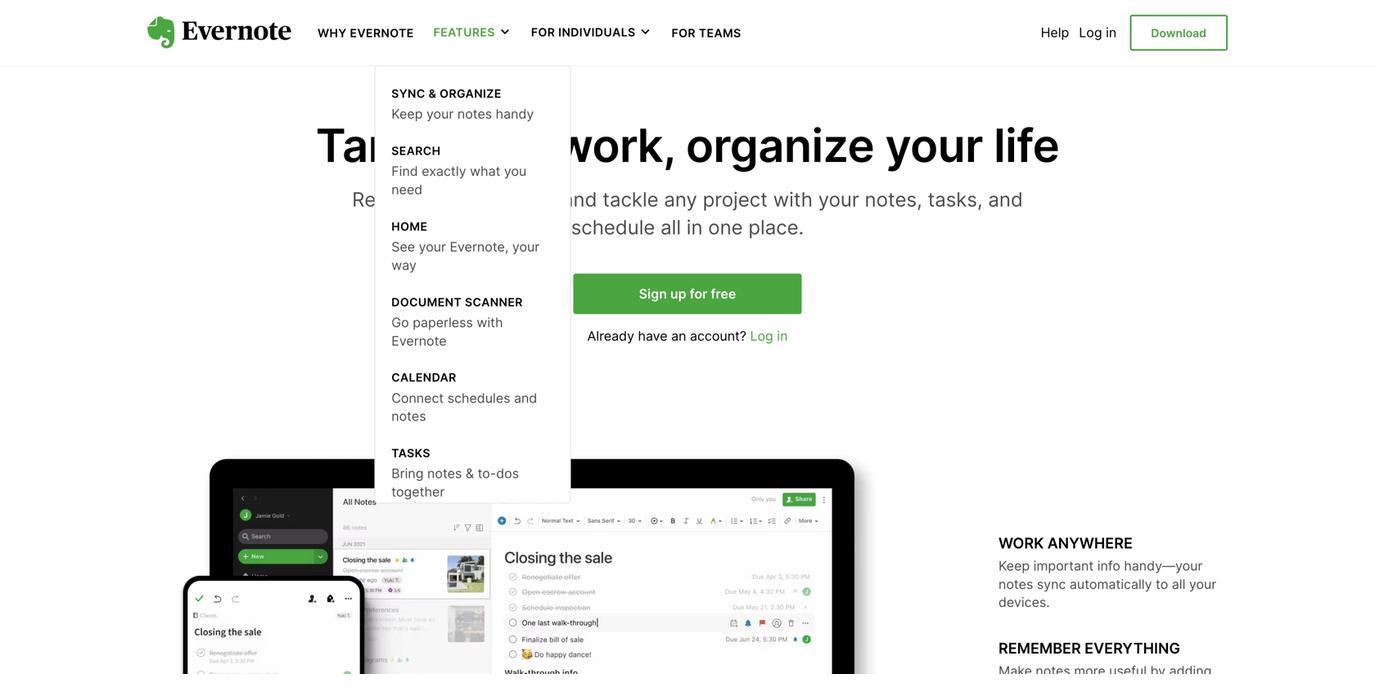 Task type: describe. For each thing, give the bounding box(es) containing it.
evernote ui on desktop and mobile image
[[147, 450, 933, 674]]

home see your evernote, your way
[[391, 220, 540, 273]]

sync
[[391, 87, 425, 101]]

keep inside work anywhere keep important info handy—your notes sync automatically to all your devices.
[[999, 558, 1030, 574]]

& inside sync & organize keep your notes handy
[[429, 87, 436, 101]]

notes inside sync & organize keep your notes handy
[[457, 106, 492, 122]]

with inside "document scanner go paperless with evernote"
[[477, 315, 503, 331]]

organize
[[686, 117, 874, 173]]

for teams link
[[672, 25, 741, 41]]

remember for remember everything
[[999, 640, 1081, 658]]

dos
[[496, 466, 519, 482]]

help link
[[1041, 25, 1069, 41]]

organize
[[440, 87, 502, 101]]

help
[[1041, 25, 1069, 41]]

account?
[[690, 328, 746, 344]]

notes inside work anywhere keep important info handy—your notes sync automatically to all your devices.
[[999, 576, 1033, 592]]

& inside tasks bring notes & to-dos together
[[466, 466, 474, 482]]

automatically
[[1070, 576, 1152, 592]]

work anywhere keep important info handy—your notes sync automatically to all your devices.
[[999, 535, 1216, 611]]

2 horizontal spatial and
[[988, 188, 1023, 212]]

any
[[664, 188, 697, 212]]

1 horizontal spatial log
[[1079, 25, 1102, 41]]

bring
[[391, 466, 424, 482]]

handy
[[496, 106, 534, 122]]

handy—your
[[1124, 558, 1203, 574]]

connect
[[391, 390, 444, 406]]

for individuals button
[[531, 25, 652, 41]]

sign up for free
[[639, 286, 736, 302]]

tame
[[316, 117, 435, 173]]

features button
[[434, 25, 511, 41]]

sign
[[639, 286, 667, 302]]

already have an account? log in
[[587, 328, 788, 344]]

individuals
[[558, 26, 636, 39]]

sync
[[1037, 576, 1066, 592]]

place.
[[748, 215, 804, 239]]

project
[[703, 188, 768, 212]]

sign up for free link
[[573, 274, 802, 314]]

everything for remember everything
[[1085, 640, 1180, 658]]

home
[[391, 220, 428, 234]]

notes inside tasks bring notes & to-dos together
[[427, 466, 462, 482]]

all inside remember everything and tackle any project with your notes, tasks, and schedule all in one place.
[[661, 215, 681, 239]]

schedule
[[571, 215, 655, 239]]

to-
[[478, 466, 496, 482]]

info
[[1097, 558, 1120, 574]]

document scanner go paperless with evernote
[[391, 295, 523, 349]]

1 horizontal spatial and
[[562, 188, 597, 212]]

1 vertical spatial log
[[750, 328, 773, 344]]

document
[[391, 295, 462, 309]]

0 vertical spatial log in link
[[1079, 25, 1117, 41]]

with inside remember everything and tackle any project with your notes, tasks, and schedule all in one place.
[[773, 188, 813, 212]]

schedules
[[448, 390, 510, 406]]

need
[[391, 182, 423, 198]]

all inside work anywhere keep important info handy—your notes sync automatically to all your devices.
[[1172, 576, 1185, 592]]

life
[[994, 117, 1059, 173]]



Task type: locate. For each thing, give the bounding box(es) containing it.
log in link right account? at the right of page
[[750, 328, 788, 344]]

remember inside remember everything and tackle any project with your notes, tasks, and schedule all in one place.
[[352, 188, 452, 212]]

tasks
[[391, 447, 430, 460]]

and
[[562, 188, 597, 212], [988, 188, 1023, 212], [514, 390, 537, 406]]

everything inside remember everything and tackle any project with your notes, tasks, and schedule all in one place.
[[458, 188, 557, 212]]

1 vertical spatial with
[[477, 315, 503, 331]]

1 vertical spatial keep
[[999, 558, 1030, 574]]

all right to
[[1172, 576, 1185, 592]]

with down scanner at the top of the page
[[477, 315, 503, 331]]

1 vertical spatial &
[[466, 466, 474, 482]]

for
[[531, 26, 555, 39], [672, 26, 696, 40]]

0 vertical spatial log
[[1079, 25, 1102, 41]]

teams
[[699, 26, 741, 40]]

why evernote
[[318, 26, 414, 40]]

remember up the home at the left
[[352, 188, 452, 212]]

for for for individuals
[[531, 26, 555, 39]]

0 horizontal spatial everything
[[458, 188, 557, 212]]

why
[[318, 26, 347, 40]]

0 vertical spatial with
[[773, 188, 813, 212]]

1 horizontal spatial &
[[466, 466, 474, 482]]

calendar connect schedules and notes
[[391, 371, 537, 425]]

with up the place.
[[773, 188, 813, 212]]

calendar
[[391, 371, 456, 385]]

all down any
[[661, 215, 681, 239]]

notes inside calendar connect schedules and notes
[[391, 409, 426, 425]]

notes
[[457, 106, 492, 122], [391, 409, 426, 425], [427, 466, 462, 482], [999, 576, 1033, 592]]

keep down work
[[999, 558, 1030, 574]]

remember for remember everything and tackle any project with your notes, tasks, and schedule all in one place.
[[352, 188, 452, 212]]

notes up devices.
[[999, 576, 1033, 592]]

together
[[391, 484, 445, 500]]

all
[[661, 215, 681, 239], [1172, 576, 1185, 592]]

notes,
[[865, 188, 922, 212]]

0 vertical spatial remember
[[352, 188, 452, 212]]

0 horizontal spatial in
[[687, 215, 703, 239]]

scanner
[[465, 295, 523, 309]]

1 vertical spatial in
[[687, 215, 703, 239]]

way
[[391, 257, 417, 273]]

in down any
[[687, 215, 703, 239]]

download link
[[1130, 15, 1228, 51]]

0 horizontal spatial keep
[[391, 106, 423, 122]]

1 horizontal spatial everything
[[1085, 640, 1180, 658]]

and right schedules
[[514, 390, 537, 406]]

log right help
[[1079, 25, 1102, 41]]

everything down automatically
[[1085, 640, 1180, 658]]

exactly
[[422, 163, 466, 179]]

1 vertical spatial log in link
[[750, 328, 788, 344]]

tasks bring notes & to-dos together
[[391, 447, 519, 500]]

important
[[1033, 558, 1094, 574]]

search find exactly what you need
[[391, 144, 527, 198]]

in right help
[[1106, 25, 1117, 41]]

1 horizontal spatial remember
[[999, 640, 1081, 658]]

for teams
[[672, 26, 741, 40]]

evernote logo image
[[147, 16, 291, 49]]

keep inside sync & organize keep your notes handy
[[391, 106, 423, 122]]

to
[[1156, 576, 1168, 592]]

1 vertical spatial evernote
[[391, 333, 447, 349]]

and up schedule
[[562, 188, 597, 212]]

everything down you
[[458, 188, 557, 212]]

find
[[391, 163, 418, 179]]

0 horizontal spatial and
[[514, 390, 537, 406]]

anywhere
[[1047, 535, 1133, 553]]

one
[[708, 215, 743, 239]]

evernote inside "document scanner go paperless with evernote"
[[391, 333, 447, 349]]

for left individuals
[[531, 26, 555, 39]]

and inside calendar connect schedules and notes
[[514, 390, 537, 406]]

1 horizontal spatial log in link
[[1079, 25, 1117, 41]]

evernote right why in the left of the page
[[350, 26, 414, 40]]

sync & organize keep your notes handy
[[391, 87, 534, 122]]

free
[[711, 286, 736, 302]]

already
[[587, 328, 634, 344]]

devices.
[[999, 595, 1050, 611]]

for inside 'button'
[[531, 26, 555, 39]]

0 vertical spatial &
[[429, 87, 436, 101]]

& right sync
[[429, 87, 436, 101]]

notes down connect
[[391, 409, 426, 425]]

remember everything and tackle any project with your notes, tasks, and schedule all in one place.
[[352, 188, 1023, 239]]

0 horizontal spatial &
[[429, 87, 436, 101]]

notes down organize
[[457, 106, 492, 122]]

log in
[[1079, 25, 1117, 41]]

up
[[670, 286, 686, 302]]

& left to-
[[466, 466, 474, 482]]

1 vertical spatial everything
[[1085, 640, 1180, 658]]

evernote,
[[450, 239, 509, 255]]

everything for remember everything and tackle any project with your notes, tasks, and schedule all in one place.
[[458, 188, 557, 212]]

1 horizontal spatial with
[[773, 188, 813, 212]]

for
[[690, 286, 708, 302]]

search
[[391, 144, 441, 158]]

and right tasks,
[[988, 188, 1023, 212]]

go
[[391, 315, 409, 331]]

for individuals
[[531, 26, 636, 39]]

&
[[429, 87, 436, 101], [466, 466, 474, 482]]

0 horizontal spatial all
[[661, 215, 681, 239]]

with
[[773, 188, 813, 212], [477, 315, 503, 331]]

0 vertical spatial in
[[1106, 25, 1117, 41]]

0 horizontal spatial log in link
[[750, 328, 788, 344]]

remember
[[352, 188, 452, 212], [999, 640, 1081, 658]]

log in link right help
[[1079, 25, 1117, 41]]

keep
[[391, 106, 423, 122], [999, 558, 1030, 574]]

what
[[470, 163, 500, 179]]

log in link
[[1079, 25, 1117, 41], [750, 328, 788, 344]]

log
[[1079, 25, 1102, 41], [750, 328, 773, 344]]

work
[[999, 535, 1044, 553]]

0 vertical spatial everything
[[458, 188, 557, 212]]

0 horizontal spatial remember
[[352, 188, 452, 212]]

in inside remember everything and tackle any project with your notes, tasks, and schedule all in one place.
[[687, 215, 703, 239]]

for left teams
[[672, 26, 696, 40]]

evernote
[[350, 26, 414, 40], [391, 333, 447, 349]]

1 horizontal spatial in
[[777, 328, 788, 344]]

1 vertical spatial all
[[1172, 576, 1185, 592]]

paperless
[[413, 315, 473, 331]]

2 vertical spatial in
[[777, 328, 788, 344]]

keep down sync
[[391, 106, 423, 122]]

0 horizontal spatial log
[[750, 328, 773, 344]]

in
[[1106, 25, 1117, 41], [687, 215, 703, 239], [777, 328, 788, 344]]

1 horizontal spatial for
[[672, 26, 696, 40]]

1 vertical spatial remember
[[999, 640, 1081, 658]]

work,
[[555, 117, 675, 173]]

tasks,
[[928, 188, 983, 212]]

1 horizontal spatial all
[[1172, 576, 1185, 592]]

0 horizontal spatial with
[[477, 315, 503, 331]]

0 vertical spatial keep
[[391, 106, 423, 122]]

your
[[426, 106, 454, 122], [446, 117, 544, 173], [885, 117, 983, 173], [818, 188, 859, 212], [419, 239, 446, 255], [512, 239, 540, 255], [1189, 576, 1216, 592]]

evernote down go
[[391, 333, 447, 349]]

in right account? at the right of page
[[777, 328, 788, 344]]

your inside work anywhere keep important info handy—your notes sync automatically to all your devices.
[[1189, 576, 1216, 592]]

everything
[[458, 188, 557, 212], [1085, 640, 1180, 658]]

remember everything
[[999, 640, 1180, 658]]

remember down devices.
[[999, 640, 1081, 658]]

you
[[504, 163, 527, 179]]

0 vertical spatial evernote
[[350, 26, 414, 40]]

notes up "together"
[[427, 466, 462, 482]]

0 vertical spatial all
[[661, 215, 681, 239]]

1 horizontal spatial keep
[[999, 558, 1030, 574]]

your inside sync & organize keep your notes handy
[[426, 106, 454, 122]]

0 horizontal spatial for
[[531, 26, 555, 39]]

for for for teams
[[672, 26, 696, 40]]

why evernote link
[[318, 25, 414, 41]]

your inside remember everything and tackle any project with your notes, tasks, and schedule all in one place.
[[818, 188, 859, 212]]

tame your work, organize your life
[[316, 117, 1059, 173]]

2 horizontal spatial in
[[1106, 25, 1117, 41]]

download
[[1151, 26, 1206, 40]]

have
[[638, 328, 668, 344]]

log right account? at the right of page
[[750, 328, 773, 344]]

features
[[434, 26, 495, 39]]

tackle
[[603, 188, 659, 212]]

see
[[391, 239, 415, 255]]

an
[[671, 328, 686, 344]]



Task type: vqa. For each thing, say whether or not it's contained in the screenshot.
Fourteen Top Features Are Now Available For All Users
no



